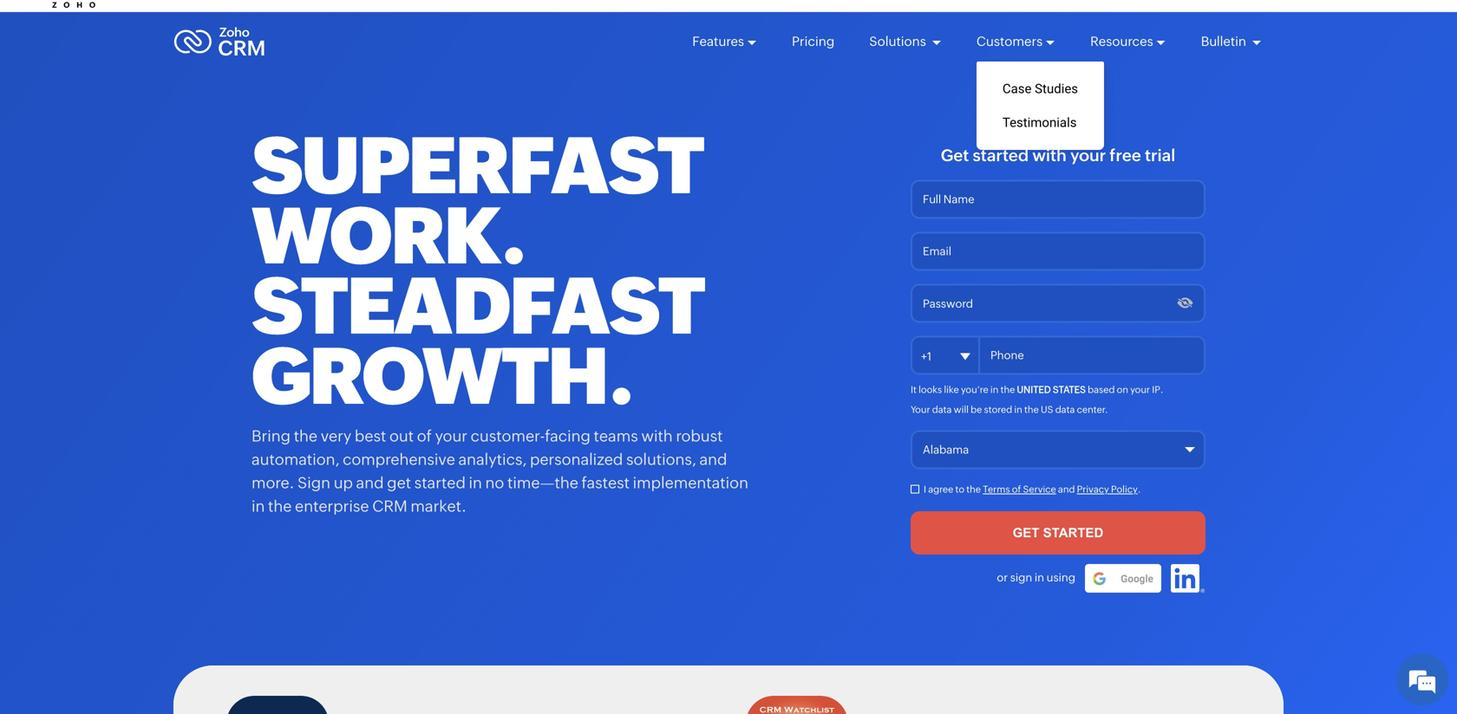 Task type: locate. For each thing, give the bounding box(es) containing it.
None submit
[[911, 512, 1206, 555]]

0 horizontal spatial your
[[435, 428, 468, 445]]

2 horizontal spatial your
[[1131, 385, 1150, 396]]

privacy policy link
[[1077, 485, 1138, 495]]

the right to
[[967, 485, 981, 495]]

data
[[932, 405, 952, 416], [1056, 405, 1075, 416]]

0 horizontal spatial of
[[417, 428, 432, 445]]

data left will
[[932, 405, 952, 416]]

i
[[924, 485, 927, 495]]

0 horizontal spatial started
[[414, 475, 466, 492]]

analytics,
[[458, 451, 527, 469]]

testimonials link
[[977, 106, 1104, 140]]

the
[[1001, 385, 1015, 396], [1025, 405, 1039, 416], [294, 428, 318, 445], [967, 485, 981, 495], [268, 498, 292, 516]]

no
[[485, 475, 504, 492]]

automation,
[[252, 451, 340, 469]]

1 vertical spatial started
[[414, 475, 466, 492]]

studies
[[1035, 81, 1078, 96]]

more.
[[252, 475, 294, 492]]

of
[[417, 428, 432, 445], [1012, 485, 1021, 495]]

1 horizontal spatial with
[[1033, 146, 1067, 165]]

your left ip at the bottom right
[[1131, 385, 1150, 396]]

free
[[1110, 146, 1142, 165]]

with inside superfast work. steadfast growth. bring the very best out of your customer-facing teams with robust automation, comprehensive analytics, personalized solutions, and more. sign up and get started in no time—the fastest implementation in the enterprise crm market.
[[641, 428, 673, 445]]

out
[[390, 428, 414, 445]]

solutions
[[870, 34, 929, 49]]

0 horizontal spatial data
[[932, 405, 952, 416]]

bulletin link
[[1201, 18, 1262, 65]]

and right up
[[356, 475, 384, 492]]

agree
[[929, 485, 954, 495]]

0 horizontal spatial .
[[1138, 485, 1141, 495]]

of right terms
[[1012, 485, 1021, 495]]

1 vertical spatial of
[[1012, 485, 1021, 495]]

looks
[[919, 385, 942, 396]]

0 vertical spatial your
[[1071, 146, 1106, 165]]

1 horizontal spatial and
[[700, 451, 727, 469]]

. right on
[[1161, 385, 1164, 396]]

terms
[[983, 485, 1010, 495]]

0 vertical spatial of
[[417, 428, 432, 445]]

2 vertical spatial your
[[435, 428, 468, 445]]

started right get
[[973, 146, 1029, 165]]

with down testimonials link at the right of the page
[[1033, 146, 1067, 165]]

time—the
[[508, 475, 579, 492]]

your up analytics,
[[435, 428, 468, 445]]

started
[[973, 146, 1029, 165], [414, 475, 466, 492]]

center.
[[1077, 405, 1108, 416]]

1 horizontal spatial started
[[973, 146, 1029, 165]]

steadfast
[[252, 262, 704, 351]]

it looks like you're in the united states based on your ip .
[[911, 385, 1164, 396]]

and
[[700, 451, 727, 469], [356, 475, 384, 492], [1058, 485, 1075, 495]]

. right privacy
[[1138, 485, 1141, 495]]

in
[[991, 385, 999, 396], [1015, 405, 1023, 416], [469, 475, 482, 492], [252, 498, 265, 516], [1035, 572, 1045, 585]]

trial
[[1145, 146, 1176, 165]]

resources link
[[1091, 18, 1167, 65]]

Enter your phone number text field
[[911, 336, 1206, 375]]

work.
[[252, 191, 525, 281]]

0 vertical spatial .
[[1161, 385, 1164, 396]]

implementation
[[633, 475, 749, 492]]

bring
[[252, 428, 291, 445]]

on
[[1117, 385, 1129, 396]]

+1
[[921, 351, 932, 364]]

your left free
[[1071, 146, 1106, 165]]

like
[[944, 385, 959, 396]]

with
[[1033, 146, 1067, 165], [641, 428, 673, 445]]

or
[[997, 572, 1008, 585]]

Enter password for your account password field
[[911, 284, 1206, 323]]

terms of service link
[[983, 485, 1056, 495]]

in down more.
[[252, 498, 265, 516]]

get
[[387, 475, 411, 492]]

your inside superfast work. steadfast growth. bring the very best out of your customer-facing teams with robust automation, comprehensive analytics, personalized solutions, and more. sign up and get started in no time—the fastest implementation in the enterprise crm market.
[[435, 428, 468, 445]]

solutions link
[[870, 18, 942, 65]]

zoho crm logo image
[[174, 23, 266, 61]]

ip
[[1152, 385, 1161, 396]]

Enter your email text field
[[911, 232, 1206, 271]]

testimonials
[[1003, 115, 1077, 130]]

of right out in the left bottom of the page
[[417, 428, 432, 445]]

data right us
[[1056, 405, 1075, 416]]

fastest
[[582, 475, 630, 492]]

.
[[1161, 385, 1164, 396], [1138, 485, 1141, 495]]

1 vertical spatial .
[[1138, 485, 1141, 495]]

1 vertical spatial your
[[1131, 385, 1150, 396]]

your for like
[[1131, 385, 1150, 396]]

and left privacy
[[1058, 485, 1075, 495]]

sign
[[1011, 572, 1033, 585]]

states
[[1053, 385, 1086, 396]]

1 horizontal spatial data
[[1056, 405, 1075, 416]]

you're
[[961, 385, 989, 396]]

in right sign
[[1035, 572, 1045, 585]]

it
[[911, 385, 917, 396]]

sign
[[298, 475, 331, 492]]

and down robust
[[700, 451, 727, 469]]

1 horizontal spatial your
[[1071, 146, 1106, 165]]

features
[[693, 34, 744, 49]]

privacy
[[1077, 485, 1109, 495]]

1 vertical spatial with
[[641, 428, 673, 445]]

market.
[[411, 498, 467, 516]]

your
[[1071, 146, 1106, 165], [1131, 385, 1150, 396], [435, 428, 468, 445]]

with up solutions, at the left
[[641, 428, 673, 445]]

0 horizontal spatial with
[[641, 428, 673, 445]]

will
[[954, 405, 969, 416]]

to
[[956, 485, 965, 495]]

bulletin
[[1201, 34, 1249, 49]]

started up market. on the bottom left of page
[[414, 475, 466, 492]]

started inside superfast work. steadfast growth. bring the very best out of your customer-facing teams with robust automation, comprehensive analytics, personalized solutions, and more. sign up and get started in no time—the fastest implementation in the enterprise crm market.
[[414, 475, 466, 492]]

the down more.
[[268, 498, 292, 516]]



Task type: describe. For each thing, give the bounding box(es) containing it.
solutions,
[[626, 451, 697, 469]]

of inside superfast work. steadfast growth. bring the very best out of your customer-facing teams with robust automation, comprehensive analytics, personalized solutions, and more. sign up and get started in no time—the fastest implementation in the enterprise crm market.
[[417, 428, 432, 445]]

stored
[[984, 405, 1013, 416]]

2 data from the left
[[1056, 405, 1075, 416]]

the up the your data will be stored in the us data center. at the right of the page
[[1001, 385, 1015, 396]]

customers
[[977, 34, 1043, 49]]

case studies
[[1003, 81, 1078, 96]]

the up automation,
[[294, 428, 318, 445]]

in right stored
[[1015, 405, 1023, 416]]

customer-
[[471, 428, 545, 445]]

in right you're
[[991, 385, 999, 396]]

policy
[[1111, 485, 1138, 495]]

superfast work. steadfast growth. bring the very best out of your customer-facing teams with robust automation, comprehensive analytics, personalized solutions, and more. sign up and get started in no time—the fastest implementation in the enterprise crm market.
[[252, 121, 749, 516]]

be
[[971, 405, 982, 416]]

using
[[1047, 572, 1076, 585]]

growth.
[[252, 332, 633, 422]]

pricing link
[[792, 18, 835, 65]]

robust
[[676, 428, 723, 445]]

personalized
[[530, 451, 623, 469]]

1 horizontal spatial .
[[1161, 385, 1164, 396]]

pricing
[[792, 34, 835, 49]]

or sign in using
[[997, 572, 1076, 585]]

united
[[1017, 385, 1051, 396]]

your data will be stored in the us data center.
[[911, 405, 1108, 416]]

enterprise
[[295, 498, 369, 516]]

1 data from the left
[[932, 405, 952, 416]]

case studies link
[[977, 72, 1104, 106]]

get started with your free trial
[[941, 146, 1176, 165]]

case
[[1003, 81, 1032, 96]]

us
[[1041, 405, 1054, 416]]

crm
[[372, 498, 408, 516]]

best
[[355, 428, 386, 445]]

up
[[334, 475, 353, 492]]

service
[[1023, 485, 1056, 495]]

0 vertical spatial with
[[1033, 146, 1067, 165]]

very
[[321, 428, 352, 445]]

features link
[[693, 18, 757, 65]]

in left no
[[469, 475, 482, 492]]

2 horizontal spatial and
[[1058, 485, 1075, 495]]

Enter your name text field
[[911, 180, 1206, 219]]

i agree to the terms of service and privacy policy .
[[924, 485, 1141, 495]]

1 horizontal spatial of
[[1012, 485, 1021, 495]]

facing
[[545, 428, 591, 445]]

based
[[1088, 385, 1115, 396]]

0 horizontal spatial and
[[356, 475, 384, 492]]

0 vertical spatial started
[[973, 146, 1029, 165]]

superfast
[[252, 121, 703, 211]]

the left us
[[1025, 405, 1039, 416]]

your for steadfast
[[435, 428, 468, 445]]

get
[[941, 146, 969, 165]]

teams
[[594, 428, 638, 445]]

your
[[911, 405, 931, 416]]

resources
[[1091, 34, 1154, 49]]

comprehensive
[[343, 451, 455, 469]]



Task type: vqa. For each thing, say whether or not it's contained in the screenshot.
the bottommost the mobile
no



